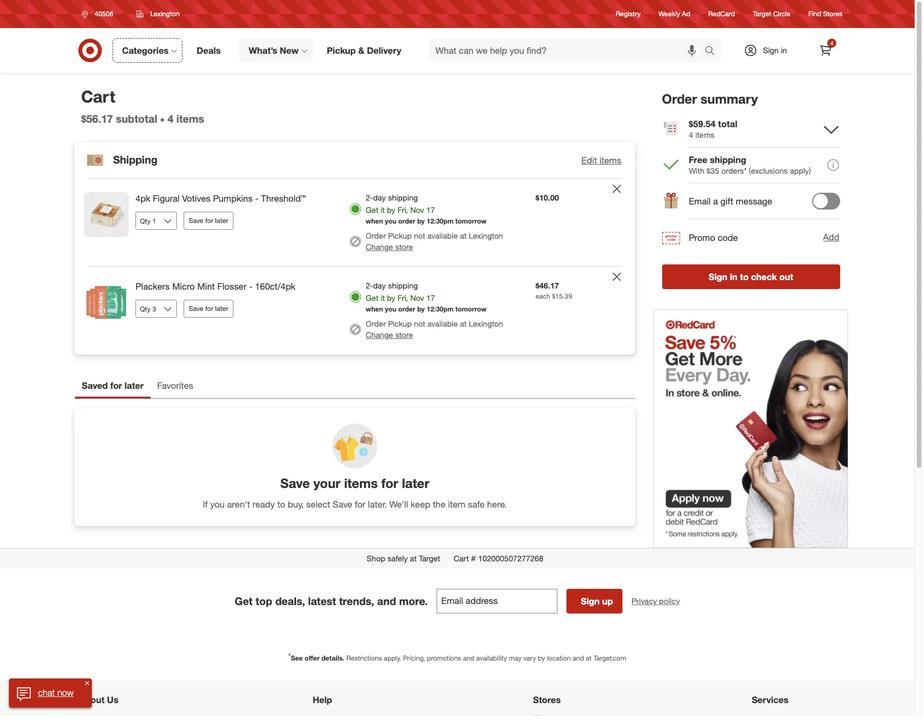 Task type: locate. For each thing, give the bounding box(es) containing it.
1 horizontal spatial 4
[[690, 130, 694, 139]]

0 vertical spatial order
[[663, 91, 698, 106]]

and
[[377, 595, 396, 608], [463, 654, 475, 662], [573, 654, 584, 662]]

to left buy,
[[278, 498, 286, 510]]

2 vertical spatial lexington
[[469, 319, 504, 328]]

102000507277268
[[479, 554, 544, 563]]

in inside button
[[731, 271, 738, 282]]

1 order from the top
[[399, 217, 416, 225]]

1 horizontal spatial to
[[741, 271, 750, 282]]

items down $59.54
[[696, 130, 715, 139]]

for down 4pk figural votives pumpkins - threshold™
[[205, 216, 213, 225]]

0 horizontal spatial sign
[[581, 596, 600, 607]]

for right saved
[[110, 380, 122, 391]]

available
[[428, 231, 458, 241], [428, 319, 458, 328]]

save down votives
[[189, 216, 204, 225]]

not for 160ct/4pk
[[414, 319, 426, 328]]

cart # 102000507277268
[[454, 554, 544, 563]]

1 horizontal spatial stores
[[824, 10, 843, 18]]

2 vertical spatial 4
[[690, 130, 694, 139]]

1 vertical spatial nov
[[411, 293, 425, 303]]

17
[[427, 205, 435, 215], [427, 293, 435, 303]]

subtotal
[[116, 112, 158, 125]]

- right flosser
[[249, 281, 253, 292]]

0 horizontal spatial target
[[419, 554, 441, 563]]

0 vertical spatial sign
[[764, 45, 779, 55]]

you for plackers micro mint flosser - 160ct/4pk
[[385, 305, 397, 313]]

2 cart item ready to fulfill group from the top
[[75, 267, 635, 354]]

1 order pickup not available at lexington change store from the top
[[366, 231, 504, 252]]

4 right subtotal
[[168, 112, 174, 125]]

mint
[[197, 281, 215, 292]]

see
[[291, 654, 303, 662]]

2 it from the top
[[381, 293, 385, 303]]

email a gift message
[[690, 196, 773, 207]]

save down mint
[[189, 304, 204, 313]]

0 horizontal spatial 4
[[168, 112, 174, 125]]

2 change from the top
[[366, 330, 393, 340]]

1 vertical spatial store
[[396, 330, 413, 340]]

2 day from the top
[[373, 281, 386, 290]]

1 vertical spatial stores
[[534, 694, 561, 706]]

we'll
[[390, 498, 409, 510]]

1 vertical spatial change
[[366, 330, 393, 340]]

1 vertical spatial order
[[366, 231, 386, 241]]

target.com
[[594, 654, 627, 662]]

saved
[[82, 380, 108, 391]]

sign left the up
[[581, 596, 600, 607]]

target
[[754, 10, 772, 18], [419, 554, 441, 563]]

1 change store button from the top
[[366, 242, 413, 253]]

- right pumpkins
[[255, 193, 259, 204]]

0 vertical spatial nov
[[411, 205, 425, 215]]

0 vertical spatial fri,
[[398, 205, 408, 215]]

2 change store button from the top
[[366, 330, 413, 341]]

1 vertical spatial 12:30pm
[[427, 305, 454, 313]]

1 vertical spatial when
[[366, 305, 383, 313]]

save right select on the bottom left of the page
[[333, 498, 353, 510]]

0 vertical spatial save for later button
[[184, 212, 234, 230]]

not available radio
[[350, 236, 362, 247], [350, 324, 362, 335]]

2 vertical spatial shipping
[[388, 281, 418, 290]]

1 vertical spatial available
[[428, 319, 458, 328]]

find stores link
[[809, 9, 843, 19]]

get for 4pk figural votives pumpkins - threshold™
[[366, 205, 379, 215]]

1 vertical spatial you
[[385, 305, 397, 313]]

2 horizontal spatial 4
[[831, 40, 834, 47]]

target circle
[[754, 10, 791, 18]]

12:30pm for threshold™
[[427, 217, 454, 225]]

1 horizontal spatial sign
[[709, 271, 728, 282]]

sign down target circle link
[[764, 45, 779, 55]]

0 vertical spatial cart
[[81, 86, 115, 106]]

0 vertical spatial order
[[399, 217, 416, 225]]

1 2-day shipping get it by fri, nov 17 when you order by 12:30pm tomorrow from the top
[[366, 193, 487, 225]]

1 not available radio from the top
[[350, 236, 362, 247]]

0 vertical spatial it
[[381, 205, 385, 215]]

4 items
[[168, 112, 204, 125]]

fri,
[[398, 205, 408, 215], [398, 293, 408, 303]]

target left circle
[[754, 10, 772, 18]]

not
[[414, 231, 426, 241], [414, 319, 426, 328]]

*
[[289, 652, 291, 659]]

1 vertical spatial not
[[414, 319, 426, 328]]

1 17 from the top
[[427, 205, 435, 215]]

sign for sign up
[[581, 596, 600, 607]]

to left check
[[741, 271, 750, 282]]

at inside * see offer details. restrictions apply. pricing, promotions and availability may vary by location and at target.com
[[586, 654, 592, 662]]

2 nov from the top
[[411, 293, 425, 303]]

1 vertical spatial 4
[[168, 112, 174, 125]]

now
[[58, 687, 74, 698]]

1 horizontal spatial -
[[255, 193, 259, 204]]

2 save for later from the top
[[189, 304, 228, 313]]

stores right find
[[824, 10, 843, 18]]

0 vertical spatial lexington
[[150, 10, 180, 18]]

sign down promo code
[[709, 271, 728, 282]]

2 fri, from the top
[[398, 293, 408, 303]]

pickup for threshold™
[[388, 231, 412, 241]]

items
[[177, 112, 204, 125], [696, 130, 715, 139], [600, 155, 622, 166], [344, 475, 378, 491]]

1 vertical spatial 2-
[[366, 281, 373, 290]]

save for later button for votives
[[184, 212, 234, 230]]

micro
[[172, 281, 195, 292]]

in for sign in to check out
[[731, 271, 738, 282]]

later up keep
[[402, 475, 430, 491]]

1 save for later button from the top
[[184, 212, 234, 230]]

keep
[[411, 498, 431, 510]]

2 order pickup not available at lexington change store from the top
[[366, 319, 504, 340]]

1 vertical spatial cart
[[454, 554, 469, 563]]

2 available from the top
[[428, 319, 458, 328]]

save for later button down mint
[[184, 300, 234, 318]]

0 vertical spatial 12:30pm
[[427, 217, 454, 225]]

safely
[[388, 554, 408, 563]]

0 vertical spatial 2-day shipping get it by fri, nov 17 when you order by 12:30pm tomorrow
[[366, 193, 487, 225]]

2 order from the top
[[399, 305, 416, 313]]

0 vertical spatial 2-
[[366, 193, 373, 202]]

cart for cart # 102000507277268
[[454, 554, 469, 563]]

1 fri, from the top
[[398, 205, 408, 215]]

0 vertical spatial change store button
[[366, 242, 413, 253]]

1 vertical spatial save for later button
[[184, 300, 234, 318]]

0 vertical spatial shipping
[[711, 154, 747, 165]]

1 vertical spatial order pickup not available at lexington change store
[[366, 319, 504, 340]]

save for later down mint
[[189, 304, 228, 313]]

save up buy,
[[281, 475, 310, 491]]

2 not from the top
[[414, 319, 426, 328]]

change for 160ct/4pk
[[366, 330, 393, 340]]

1 tomorrow from the top
[[456, 217, 487, 225]]

trends,
[[339, 595, 375, 608]]

day for plackers micro mint flosser - 160ct/4pk
[[373, 281, 386, 290]]

pickup for 160ct/4pk
[[388, 319, 412, 328]]

4 inside $59.54 total 4 items
[[690, 130, 694, 139]]

when
[[366, 217, 383, 225], [366, 305, 383, 313]]

pickup & delivery link
[[317, 38, 416, 63]]

0 vertical spatial store
[[396, 242, 413, 252]]

nov for 160ct/4pk
[[411, 293, 425, 303]]

40506 button
[[75, 4, 125, 24]]

items inside $59.54 total 4 items
[[696, 130, 715, 139]]

more.
[[399, 595, 428, 608]]

1 vertical spatial it
[[381, 293, 385, 303]]

0 vertical spatial -
[[255, 193, 259, 204]]

1 vertical spatial not available radio
[[350, 324, 362, 335]]

0 horizontal spatial in
[[731, 271, 738, 282]]

search button
[[700, 38, 727, 65]]

1 it from the top
[[381, 205, 385, 215]]

1 vertical spatial cart item ready to fulfill group
[[75, 267, 635, 354]]

4 down find stores link
[[831, 40, 834, 47]]

0 vertical spatial in
[[782, 45, 788, 55]]

1 vertical spatial sign
[[709, 271, 728, 282]]

1 vertical spatial 17
[[427, 293, 435, 303]]

change store button for 160ct/4pk
[[366, 330, 413, 341]]

0 vertical spatial change
[[366, 242, 393, 252]]

lexington for plackers micro mint flosser - 160ct/4pk
[[469, 319, 504, 328]]

$15.39
[[552, 292, 573, 300]]

save for later down 4pk figural votives pumpkins - threshold™
[[189, 216, 228, 225]]

0 vertical spatial order pickup not available at lexington change store
[[366, 231, 504, 252]]

1 horizontal spatial cart
[[454, 554, 469, 563]]

add
[[824, 232, 840, 243]]

target circle link
[[754, 9, 791, 19]]

registry link
[[616, 9, 641, 19]]

1 change from the top
[[366, 242, 393, 252]]

about
[[79, 694, 105, 706]]

lexington button
[[130, 4, 187, 24]]

1 vertical spatial day
[[373, 281, 386, 290]]

privacy
[[632, 596, 658, 606]]

tomorrow for 4pk figural votives pumpkins - threshold™
[[456, 217, 487, 225]]

sign for sign in
[[764, 45, 779, 55]]

1 vertical spatial shipping
[[388, 193, 418, 202]]

2-day shipping get it by fri, nov 17 when you order by 12:30pm tomorrow for 4pk figural votives pumpkins - threshold™
[[366, 193, 487, 225]]

2 2-day shipping get it by fri, nov 17 when you order by 12:30pm tomorrow from the top
[[366, 281, 487, 313]]

in
[[782, 45, 788, 55], [731, 271, 738, 282]]

for up we'll
[[382, 475, 399, 491]]

target right safely
[[419, 554, 441, 563]]

1 nov from the top
[[411, 205, 425, 215]]

2-day shipping get it by fri, nov 17 when you order by 12:30pm tomorrow for plackers micro mint flosser - 160ct/4pk
[[366, 281, 487, 313]]

it for plackers micro mint flosser - 160ct/4pk
[[381, 293, 385, 303]]

and left more.
[[377, 595, 396, 608]]

in left check
[[731, 271, 738, 282]]

0 horizontal spatial cart
[[81, 86, 115, 106]]

0 vertical spatial save for later
[[189, 216, 228, 225]]

and right location
[[573, 654, 584, 662]]

2- for 160ct/4pk
[[366, 281, 373, 290]]

None text field
[[437, 589, 558, 614]]

2 vertical spatial pickup
[[388, 319, 412, 328]]

1 vertical spatial 2-day shipping get it by fri, nov 17 when you order by 12:30pm tomorrow
[[366, 281, 487, 313]]

1 day from the top
[[373, 193, 386, 202]]

chat now
[[38, 687, 74, 698]]

shipping for plackers micro mint flosser - 160ct/4pk
[[388, 281, 418, 290]]

0 vertical spatial day
[[373, 193, 386, 202]]

160ct/4pk
[[255, 281, 296, 292]]

for left later.
[[355, 498, 366, 510]]

0 horizontal spatial and
[[377, 595, 396, 608]]

2 17 from the top
[[427, 293, 435, 303]]

2 not available radio from the top
[[350, 324, 362, 335]]

2 save for later button from the top
[[184, 300, 234, 318]]

1 vertical spatial save for later
[[189, 304, 228, 313]]

1 cart item ready to fulfill group from the top
[[75, 179, 635, 266]]

order for plackers micro mint flosser - 160ct/4pk
[[399, 305, 416, 313]]

tomorrow
[[456, 217, 487, 225], [456, 305, 487, 313]]

1 vertical spatial pickup
[[388, 231, 412, 241]]

shipping
[[113, 153, 158, 166]]

item
[[448, 498, 466, 510]]

1 vertical spatial in
[[731, 271, 738, 282]]

0 vertical spatial not available radio
[[350, 236, 362, 247]]

1 2- from the top
[[366, 193, 373, 202]]

2 horizontal spatial sign
[[764, 45, 779, 55]]

sign in to check out
[[709, 271, 794, 282]]

0 vertical spatial not
[[414, 231, 426, 241]]

it for 4pk figural votives pumpkins - threshold™
[[381, 205, 385, 215]]

cart up '$56.17'
[[81, 86, 115, 106]]

sign up
[[581, 596, 613, 607]]

2 12:30pm from the top
[[427, 305, 454, 313]]

and left availability
[[463, 654, 475, 662]]

1 vertical spatial get
[[366, 293, 379, 303]]

- for threshold™
[[255, 193, 259, 204]]

lexington inside "dropdown button"
[[150, 10, 180, 18]]

in down circle
[[782, 45, 788, 55]]

you
[[385, 217, 397, 225], [385, 305, 397, 313], [210, 498, 225, 510]]

circle
[[774, 10, 791, 18]]

save for later button down 4pk figural votives pumpkins - threshold™
[[184, 212, 234, 230]]

0 vertical spatial 4
[[831, 40, 834, 47]]

$59.54 total 4 items
[[690, 118, 738, 139]]

latest
[[308, 595, 336, 608]]

sign inside button
[[581, 596, 600, 607]]

1 save for later from the top
[[189, 216, 228, 225]]

1 vertical spatial change store button
[[366, 330, 413, 341]]

1 12:30pm from the top
[[427, 217, 454, 225]]

0 horizontal spatial stores
[[534, 694, 561, 706]]

0 vertical spatial 17
[[427, 205, 435, 215]]

it
[[381, 205, 385, 215], [381, 293, 385, 303]]

lexington
[[150, 10, 180, 18], [469, 231, 504, 241], [469, 319, 504, 328]]

later down 4pk figural votives pumpkins - threshold™
[[215, 216, 228, 225]]

stores down location
[[534, 694, 561, 706]]

promotions
[[427, 654, 462, 662]]

cart
[[81, 86, 115, 106], [454, 554, 469, 563]]

ad
[[683, 10, 691, 18]]

store for 4pk figural votives pumpkins - threshold™
[[396, 242, 413, 252]]

1 not from the top
[[414, 231, 426, 241]]

may
[[509, 654, 522, 662]]

fri, for 4pk figural votives pumpkins - threshold™
[[398, 205, 408, 215]]

sign inside button
[[709, 271, 728, 282]]

0 vertical spatial you
[[385, 217, 397, 225]]

save for later for votives
[[189, 216, 228, 225]]

1 horizontal spatial in
[[782, 45, 788, 55]]

1 vertical spatial tomorrow
[[456, 305, 487, 313]]

cart item ready to fulfill group containing plackers micro mint flosser - 160ct/4pk
[[75, 267, 635, 354]]

1 vertical spatial lexington
[[469, 231, 504, 241]]

1 vertical spatial to
[[278, 498, 286, 510]]

favorites link
[[151, 375, 200, 398]]

find stores
[[809, 10, 843, 18]]

order for 4pk figural votives pumpkins - threshold™
[[399, 217, 416, 225]]

1 when from the top
[[366, 217, 383, 225]]

plackers
[[136, 281, 170, 292]]

✕
[[85, 680, 89, 686]]

0 vertical spatial when
[[366, 217, 383, 225]]

0 vertical spatial stores
[[824, 10, 843, 18]]

17 for 4pk figural votives pumpkins - threshold™
[[427, 205, 435, 215]]

2 vertical spatial order
[[366, 319, 386, 328]]

items inside dropdown button
[[600, 155, 622, 166]]

1 vertical spatial target
[[419, 554, 441, 563]]

1 store from the top
[[396, 242, 413, 252]]

None radio
[[350, 204, 362, 215], [350, 292, 362, 303], [350, 204, 362, 215], [350, 292, 362, 303]]

2- for threshold™
[[366, 193, 373, 202]]

shop safely at target
[[367, 554, 441, 563]]

0 vertical spatial to
[[741, 271, 750, 282]]

cart left #
[[454, 554, 469, 563]]

later down plackers micro mint flosser - 160ct/4pk
[[215, 304, 228, 313]]

get top deals, latest trends, and more.
[[235, 595, 428, 608]]

cart item ready to fulfill group
[[75, 179, 635, 266], [75, 267, 635, 354]]

save for later button
[[184, 212, 234, 230], [184, 300, 234, 318]]

1 vertical spatial -
[[249, 281, 253, 292]]

2 vertical spatial sign
[[581, 596, 600, 607]]

shipping for 4pk figural votives pumpkins - threshold™
[[388, 193, 418, 202]]

restrictions
[[347, 654, 382, 662]]

0 horizontal spatial -
[[249, 281, 253, 292]]

2 2- from the top
[[366, 281, 373, 290]]

items right edit
[[600, 155, 622, 166]]

pricing,
[[403, 654, 426, 662]]

1 vertical spatial fri,
[[398, 293, 408, 303]]

gift
[[721, 196, 734, 207]]

sign up button
[[567, 589, 623, 614]]

0 vertical spatial available
[[428, 231, 458, 241]]

1 vertical spatial order
[[399, 305, 416, 313]]

not available radio for 4pk figural votives pumpkins - threshold™
[[350, 236, 362, 247]]

fri, for plackers micro mint flosser - 160ct/4pk
[[398, 293, 408, 303]]

0 vertical spatial tomorrow
[[456, 217, 487, 225]]

4pk figural votives pumpkins - threshold™ link
[[136, 192, 332, 205]]

what's new link
[[239, 38, 313, 63]]

4 down $59.54
[[690, 130, 694, 139]]

0 vertical spatial get
[[366, 205, 379, 215]]

check
[[752, 271, 778, 282]]

1 horizontal spatial target
[[754, 10, 772, 18]]

0 vertical spatial cart item ready to fulfill group
[[75, 179, 635, 266]]

2 tomorrow from the top
[[456, 305, 487, 313]]

1 available from the top
[[428, 231, 458, 241]]

2 when from the top
[[366, 305, 383, 313]]

2 store from the top
[[396, 330, 413, 340]]



Task type: describe. For each thing, give the bounding box(es) containing it.
in for sign in
[[782, 45, 788, 55]]

the
[[433, 498, 446, 510]]

message
[[737, 196, 773, 207]]

What can we help you find? suggestions appear below search field
[[429, 38, 708, 63]]

availability
[[477, 654, 508, 662]]

a
[[714, 196, 719, 207]]

offer
[[305, 654, 320, 662]]

delivery
[[367, 45, 402, 56]]

you for 4pk figural votives pumpkins - threshold™
[[385, 217, 397, 225]]

change for threshold™
[[366, 242, 393, 252]]

when for 4pk figural votives pumpkins - threshold™
[[366, 217, 383, 225]]

cart item ready to fulfill group containing 4pk figural votives pumpkins - threshold™
[[75, 179, 635, 266]]

12:30pm for 160ct/4pk
[[427, 305, 454, 313]]

chat
[[38, 687, 55, 698]]

lexington for 4pk figural votives pumpkins - threshold™
[[469, 231, 504, 241]]

vary
[[524, 654, 537, 662]]

#
[[472, 554, 476, 563]]

deals
[[197, 45, 221, 56]]

save for later button for mint
[[184, 300, 234, 318]]

if
[[203, 498, 208, 510]]

4pk figural votives pumpkins - threshold™
[[136, 193, 306, 204]]

total
[[719, 118, 738, 129]]

what's
[[249, 45, 278, 56]]

day for 4pk figural votives pumpkins - threshold™
[[373, 193, 386, 202]]

4pk figural votives pumpkins - threshold&#8482; image
[[84, 192, 129, 237]]

buy,
[[288, 498, 304, 510]]

tomorrow for plackers micro mint flosser - 160ct/4pk
[[456, 305, 487, 313]]

favorites
[[157, 380, 193, 391]]

services
[[752, 694, 789, 706]]

2 vertical spatial get
[[235, 595, 253, 608]]

apply.
[[384, 654, 401, 662]]

categories
[[122, 45, 169, 56]]

store for plackers micro mint flosser - 160ct/4pk
[[396, 330, 413, 340]]

plackers micro mint flosser - 160ct/4pk link
[[136, 280, 332, 293]]

sign in link
[[735, 38, 805, 63]]

not available radio for plackers micro mint flosser - 160ct/4pk
[[350, 324, 362, 335]]

order for 4pk figural votives pumpkins - threshold™
[[366, 231, 386, 241]]

if you aren't ready to buy, select save for later. we'll keep the item safe here.
[[203, 498, 507, 510]]

redcard
[[709, 10, 736, 18]]

location
[[547, 654, 571, 662]]

edit items
[[582, 155, 622, 166]]

redcard link
[[709, 9, 736, 19]]

&
[[359, 45, 365, 56]]

flosser
[[218, 281, 247, 292]]

registry
[[616, 10, 641, 18]]

* see offer details. restrictions apply. pricing, promotions and availability may vary by location and at target.com
[[289, 652, 627, 662]]

order for plackers micro mint flosser - 160ct/4pk
[[366, 319, 386, 328]]

privacy policy
[[632, 596, 681, 606]]

here.
[[488, 498, 507, 510]]

cart for cart
[[81, 86, 115, 106]]

summary
[[701, 91, 759, 106]]

shipping inside free shipping with $35 orders* (exclusions apply)
[[711, 154, 747, 165]]

orders*
[[722, 166, 748, 175]]

get for plackers micro mint flosser - 160ct/4pk
[[366, 293, 379, 303]]

shop
[[367, 554, 386, 563]]

save for later for mint
[[189, 304, 228, 313]]

promo code
[[690, 232, 739, 243]]

change store button for threshold™
[[366, 242, 413, 253]]

2 vertical spatial you
[[210, 498, 225, 510]]

with
[[690, 166, 705, 175]]

by inside * see offer details. restrictions apply. pricing, promotions and availability may vary by location and at target.com
[[538, 654, 546, 662]]

not for threshold™
[[414, 231, 426, 241]]

plackers micro mint flosser - 160ct/4pk image
[[84, 280, 129, 325]]

policy
[[660, 596, 681, 606]]

$35
[[707, 166, 720, 175]]

$56.17
[[81, 112, 113, 125]]

0 vertical spatial target
[[754, 10, 772, 18]]

0 horizontal spatial to
[[278, 498, 286, 510]]

deals,
[[275, 595, 305, 608]]

top
[[256, 595, 273, 608]]

safe
[[468, 498, 485, 510]]

17 for plackers micro mint flosser - 160ct/4pk
[[427, 293, 435, 303]]

to inside sign in to check out button
[[741, 271, 750, 282]]

0 vertical spatial pickup
[[327, 45, 356, 56]]

order summary
[[663, 91, 759, 106]]

$59.54
[[690, 118, 716, 129]]

40506
[[95, 10, 113, 18]]

for down mint
[[205, 304, 213, 313]]

find
[[809, 10, 822, 18]]

1 horizontal spatial and
[[463, 654, 475, 662]]

- for 160ct/4pk
[[249, 281, 253, 292]]

available for plackers micro mint flosser - 160ct/4pk
[[428, 319, 458, 328]]

$10.00
[[536, 193, 559, 202]]

when for plackers micro mint flosser - 160ct/4pk
[[366, 305, 383, 313]]

free shipping with $35 orders* (exclusions apply)
[[690, 154, 812, 175]]

nov for threshold™
[[411, 205, 425, 215]]

what's new
[[249, 45, 299, 56]]

4 for 4 items
[[168, 112, 174, 125]]

sign in to check out button
[[663, 264, 841, 289]]

order pickup not available at lexington change store for plackers micro mint flosser - 160ct/4pk
[[366, 319, 504, 340]]

deals link
[[187, 38, 235, 63]]

out
[[780, 271, 794, 282]]

available for 4pk figural votives pumpkins - threshold™
[[428, 231, 458, 241]]

chat now dialog
[[9, 678, 92, 708]]

edit items button
[[582, 154, 622, 167]]

2 horizontal spatial and
[[573, 654, 584, 662]]

order pickup not available at lexington change store for 4pk figural votives pumpkins - threshold™
[[366, 231, 504, 252]]

figural
[[153, 193, 180, 204]]

saved for later link
[[75, 375, 151, 398]]

4 link
[[814, 38, 839, 63]]

help
[[313, 694, 332, 706]]

sign for sign in to check out
[[709, 271, 728, 282]]

items right subtotal
[[177, 112, 204, 125]]

categories link
[[113, 38, 183, 63]]

code
[[719, 232, 739, 243]]

later.
[[368, 498, 387, 510]]

later right saved
[[125, 380, 144, 391]]

target redcard save 5% get more every day. in store & online. apply now for a credit or debit redcard. *some restrictions apply. image
[[654, 309, 849, 548]]

4 for 4
[[831, 40, 834, 47]]

each
[[536, 292, 551, 300]]

weekly ad
[[659, 10, 691, 18]]

(exclusions
[[750, 166, 789, 175]]

edit
[[582, 155, 597, 166]]

plackers micro mint flosser - 160ct/4pk
[[136, 281, 296, 292]]

your
[[314, 475, 341, 491]]

items up if you aren't ready to buy, select save for later. we'll keep the item safe here.
[[344, 475, 378, 491]]

4pk
[[136, 193, 150, 204]]

$46.17
[[536, 281, 559, 290]]

chat now button
[[9, 678, 92, 708]]



Task type: vqa. For each thing, say whether or not it's contained in the screenshot.
the 2 %
no



